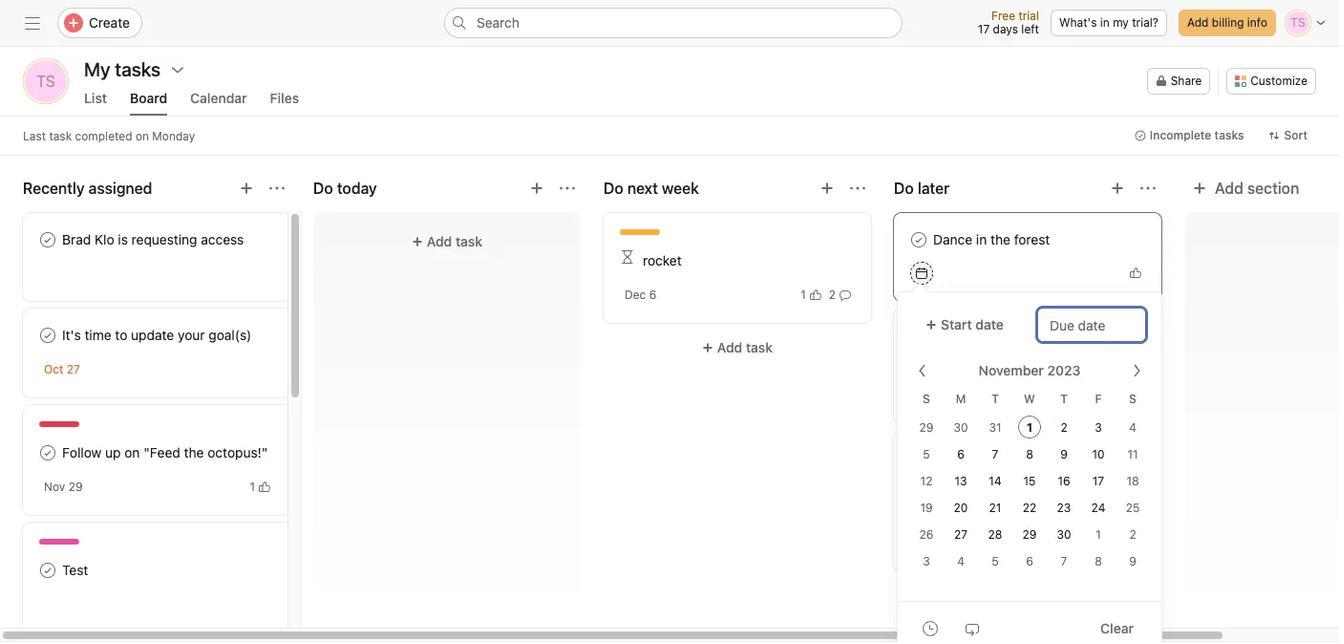 Task type: vqa. For each thing, say whether or not it's contained in the screenshot.
the topmost UPDATES
no



Task type: describe. For each thing, give the bounding box(es) containing it.
0 vertical spatial 3
[[1095, 420, 1102, 435]]

14
[[989, 474, 1002, 488]]

2023
[[1048, 362, 1081, 378]]

tasks
[[1215, 128, 1245, 142]]

18
[[1127, 474, 1140, 488]]

what's in my trial? button
[[1051, 10, 1168, 36]]

expand sidebar image
[[25, 15, 40, 31]]

30 down m on the bottom
[[954, 420, 968, 435]]

search list box
[[444, 8, 903, 38]]

1 down 24
[[1096, 527, 1102, 542]]

incomplete tasks
[[1150, 128, 1245, 142]]

2 vertical spatial add task button
[[894, 579, 1162, 613]]

november
[[979, 362, 1044, 378]]

add time image
[[923, 621, 938, 636]]

1 horizontal spatial the
[[968, 353, 988, 369]]

rocket
[[643, 252, 682, 269]]

clear
[[1101, 620, 1134, 636]]

add task for add task button to the middle
[[717, 339, 773, 355]]

28
[[989, 527, 1003, 542]]

30 down '16'
[[1057, 527, 1072, 542]]

completed image for it's
[[36, 324, 59, 347]]

trial
[[1019, 9, 1040, 23]]

1 vertical spatial 7
[[1061, 554, 1068, 569]]

24
[[1092, 501, 1106, 515]]

completed image for dance
[[908, 228, 931, 251]]

board link
[[130, 90, 167, 116]]

free trial 17 days left
[[978, 9, 1040, 36]]

billing
[[1212, 15, 1245, 30]]

do today
[[313, 180, 377, 197]]

completed checkbox for identify
[[908, 467, 931, 490]]

nov 4, 2024 button
[[915, 388, 982, 402]]

next week
[[628, 180, 699, 197]]

calendar link
[[190, 90, 247, 116]]

2 vertical spatial 2
[[1130, 527, 1137, 542]]

add billing info button
[[1179, 10, 1277, 36]]

16
[[1058, 474, 1071, 488]]

up
[[105, 444, 121, 461]]

is
[[118, 231, 128, 247]]

search button
[[444, 8, 903, 38]]

30 right –
[[965, 536, 980, 550]]

26
[[920, 527, 934, 542]]

test
[[62, 562, 88, 578]]

share
[[1171, 74, 1202, 88]]

1 vertical spatial 23
[[938, 536, 952, 550]]

nov for follow up on "feed the octopus!"
[[44, 480, 65, 494]]

next month image
[[1129, 363, 1145, 378]]

klo
[[95, 231, 114, 247]]

identify
[[934, 470, 980, 486]]

1 down w
[[1027, 420, 1033, 435]]

completed checkbox for follow
[[36, 441, 59, 464]]

completed image left "test"
[[36, 559, 59, 582]]

task for add task button to the middle
[[746, 339, 773, 355]]

1 down octopus!"
[[250, 479, 255, 494]]

follow
[[62, 444, 102, 461]]

dec
[[625, 288, 646, 302]]

more section actions image for do today
[[560, 181, 575, 196]]

20
[[954, 501, 968, 515]]

goal(s)
[[209, 327, 252, 343]]

set to repeat image
[[965, 621, 980, 636]]

1 horizontal spatial 1 button
[[797, 285, 825, 304]]

nov 29
[[44, 480, 83, 494]]

dec 6 button
[[625, 288, 657, 302]]

1 horizontal spatial 27
[[955, 527, 968, 542]]

sort button
[[1261, 122, 1317, 149]]

in for dance
[[976, 231, 987, 247]]

nov for feed the octopus!
[[915, 388, 937, 402]]

organ
[[911, 325, 944, 339]]

10
[[1093, 447, 1105, 462]]

25
[[1126, 501, 1140, 515]]

what's in my trial?
[[1060, 15, 1159, 30]]

completed checkbox for dance
[[908, 228, 931, 251]]

create
[[89, 14, 130, 31]]

identify species
[[934, 470, 1032, 486]]

recently assigned
[[23, 180, 152, 197]]

add task image for do today
[[529, 181, 545, 196]]

0 vertical spatial on
[[136, 129, 149, 143]]

board
[[130, 90, 167, 106]]

brad klo is requesting access
[[62, 231, 244, 247]]

f
[[1096, 392, 1102, 406]]

nov 4, 2024
[[915, 388, 982, 402]]

13
[[955, 474, 968, 488]]

1 vertical spatial 5
[[992, 554, 999, 569]]

previous month image
[[915, 363, 931, 378]]

add section
[[1215, 180, 1300, 197]]

0 vertical spatial 8
[[1026, 447, 1034, 462]]

monday
[[152, 129, 195, 143]]

0 horizontal spatial 9
[[1061, 447, 1068, 462]]

november 2023
[[979, 362, 1081, 378]]

days
[[993, 22, 1019, 36]]

1 s from the left
[[923, 392, 931, 406]]

time
[[85, 327, 111, 343]]

search
[[477, 14, 520, 31]]

oct for oct 23 – 30
[[915, 536, 935, 550]]

customize
[[1251, 74, 1308, 88]]

trial?
[[1133, 15, 1159, 30]]

follow up on "feed the octopus!"
[[62, 444, 268, 461]]

to
[[115, 327, 127, 343]]

completed image for follow
[[36, 441, 59, 464]]

1 vertical spatial 4
[[958, 554, 965, 569]]

create button
[[57, 8, 142, 38]]

2 vertical spatial 6
[[1026, 554, 1034, 569]]

section
[[1248, 180, 1300, 197]]

21
[[990, 501, 1002, 515]]

1 vertical spatial 9
[[1130, 554, 1137, 569]]

1 horizontal spatial 29
[[920, 420, 934, 435]]

2 vertical spatial 29
[[1023, 527, 1037, 542]]

1 vertical spatial on
[[124, 444, 140, 461]]

species
[[984, 470, 1032, 486]]

november 2023 button
[[967, 354, 1113, 388]]

completed checkbox for brad
[[36, 228, 59, 251]]

Due date text field
[[1038, 308, 1147, 342]]

oct 27 button
[[44, 362, 80, 376]]

15
[[1024, 474, 1036, 488]]

start date button
[[914, 308, 1022, 342]]

4,
[[940, 388, 950, 402]]

function
[[947, 325, 991, 339]]

w
[[1024, 392, 1036, 406]]

0 likes. click to like this task image
[[1130, 268, 1142, 279]]

0 horizontal spatial 6
[[649, 288, 657, 302]]

2 horizontal spatial the
[[991, 231, 1011, 247]]

show options image
[[170, 62, 185, 77]]

incomplete tasks button
[[1126, 122, 1253, 149]]

12
[[921, 474, 933, 488]]

share button
[[1147, 68, 1211, 95]]

what's
[[1060, 15, 1097, 30]]

1 like. you liked this task image
[[1089, 389, 1100, 401]]

2 vertical spatial completed checkbox
[[36, 559, 59, 582]]

completed checkbox for it's
[[36, 324, 59, 347]]



Task type: locate. For each thing, give the bounding box(es) containing it.
completed image left follow
[[36, 441, 59, 464]]

2 add task image from the left
[[820, 181, 835, 196]]

last task completed on monday
[[23, 129, 195, 143]]

0 horizontal spatial in
[[976, 231, 987, 247]]

completed image left brad
[[36, 228, 59, 251]]

0 horizontal spatial add task image
[[529, 181, 545, 196]]

add task for left add task button
[[427, 233, 483, 249]]

5
[[923, 447, 930, 462], [992, 554, 999, 569]]

free
[[992, 9, 1016, 23]]

files link
[[270, 90, 299, 116]]

1 vertical spatial the
[[968, 353, 988, 369]]

6 up "identify"
[[958, 447, 965, 462]]

2 completed image from the top
[[36, 441, 59, 464]]

more section actions image left do
[[560, 181, 575, 196]]

0 vertical spatial 23
[[1057, 501, 1072, 515]]

4 up 11
[[1130, 420, 1137, 435]]

23 down '16'
[[1057, 501, 1072, 515]]

1 horizontal spatial 8
[[1095, 554, 1103, 569]]

29 down 22
[[1023, 527, 1037, 542]]

more section actions image left do later at top
[[850, 181, 866, 196]]

m
[[956, 392, 966, 406]]

29 down follow
[[68, 480, 83, 494]]

1 vertical spatial oct
[[915, 536, 935, 550]]

0 horizontal spatial 29
[[68, 480, 83, 494]]

6
[[649, 288, 657, 302], [958, 447, 965, 462], [1026, 554, 1034, 569]]

17 left days
[[978, 22, 990, 36]]

in inside button
[[1101, 15, 1110, 30]]

1 vertical spatial 6
[[958, 447, 965, 462]]

add task image
[[529, 181, 545, 196], [820, 181, 835, 196]]

0 vertical spatial 5
[[923, 447, 930, 462]]

forest
[[1015, 231, 1050, 247]]

31
[[989, 420, 1002, 435]]

info
[[1248, 15, 1268, 30]]

7 down 31 at the right of the page
[[992, 447, 999, 462]]

oct down it's
[[44, 362, 63, 376]]

1 horizontal spatial 5
[[992, 554, 999, 569]]

completed checkbox left it's
[[36, 324, 59, 347]]

add task image for do next week
[[820, 181, 835, 196]]

completed image left "dance"
[[908, 228, 931, 251]]

1 add task image from the left
[[529, 181, 545, 196]]

–
[[956, 536, 962, 550]]

0 vertical spatial in
[[1101, 15, 1110, 30]]

completed image for feed
[[908, 350, 931, 373]]

1 horizontal spatial 17
[[1093, 474, 1105, 488]]

7 down '16'
[[1061, 554, 1068, 569]]

completed
[[75, 129, 132, 143]]

2 s from the left
[[1130, 392, 1137, 406]]

feed the octopus!
[[934, 353, 1046, 369]]

0 horizontal spatial 4
[[958, 554, 965, 569]]

task for add task button to the bottom
[[1037, 588, 1064, 604]]

s left 4,
[[923, 392, 931, 406]]

nov down follow
[[44, 480, 65, 494]]

27 down it's
[[67, 362, 80, 376]]

0 vertical spatial 4
[[1130, 420, 1137, 435]]

add task image for do later
[[1110, 181, 1126, 196]]

23 left –
[[938, 536, 952, 550]]

11
[[1128, 447, 1139, 462]]

27 down 20
[[955, 527, 968, 542]]

2 button
[[825, 285, 855, 304]]

1 vertical spatial 29
[[68, 480, 83, 494]]

27
[[67, 362, 80, 376], [955, 527, 968, 542]]

in left my
[[1101, 15, 1110, 30]]

t right 2024
[[992, 392, 999, 406]]

do
[[604, 180, 624, 197]]

nov
[[915, 388, 937, 402], [44, 480, 65, 494]]

17 inside free trial 17 days left
[[978, 22, 990, 36]]

oct left –
[[915, 536, 935, 550]]

completed image left the feed
[[908, 350, 931, 373]]

start
[[941, 316, 972, 333]]

calendar
[[190, 90, 247, 106]]

add task image
[[239, 181, 254, 196], [1110, 181, 1126, 196]]

the
[[991, 231, 1011, 247], [968, 353, 988, 369], [184, 444, 204, 461]]

1 left 2 button
[[801, 287, 806, 301]]

2 inside button
[[829, 287, 836, 301]]

5 down 28
[[992, 554, 999, 569]]

0 horizontal spatial t
[[992, 392, 999, 406]]

task for left add task button
[[456, 233, 483, 249]]

octopus!
[[991, 353, 1046, 369]]

the right "feed
[[184, 444, 204, 461]]

2 vertical spatial add task
[[1008, 588, 1064, 604]]

ts button
[[23, 58, 69, 104]]

completed checkbox left follow
[[36, 441, 59, 464]]

2 horizontal spatial 2
[[1130, 527, 1137, 542]]

date
[[976, 316, 1004, 333]]

0 vertical spatial completed checkbox
[[36, 228, 59, 251]]

1 horizontal spatial add task image
[[1110, 181, 1126, 196]]

dance in the forest
[[934, 231, 1050, 247]]

0 vertical spatial 7
[[992, 447, 999, 462]]

0 horizontal spatial add task image
[[239, 181, 254, 196]]

0 horizontal spatial add task button
[[325, 225, 570, 259]]

0 vertical spatial nov
[[915, 388, 937, 402]]

0 vertical spatial add task
[[427, 233, 483, 249]]

1 horizontal spatial oct
[[915, 536, 935, 550]]

completed checkbox left brad
[[36, 228, 59, 251]]

add section button
[[1185, 171, 1308, 205]]

8 down 24
[[1095, 554, 1103, 569]]

completed image
[[908, 228, 931, 251], [36, 324, 59, 347], [908, 350, 931, 373], [908, 467, 931, 490], [36, 559, 59, 582]]

octopus!"
[[208, 444, 268, 461]]

1 horizontal spatial nov
[[915, 388, 937, 402]]

5 up 12
[[923, 447, 930, 462]]

on right up on the bottom left of the page
[[124, 444, 140, 461]]

dependencies image
[[620, 249, 635, 265]]

do later
[[894, 180, 950, 197]]

files
[[270, 90, 299, 106]]

6 right dec
[[649, 288, 657, 302]]

last
[[23, 129, 46, 143]]

2 more section actions image from the left
[[1141, 181, 1156, 196]]

0 horizontal spatial add task
[[427, 233, 483, 249]]

do next week
[[604, 180, 699, 197]]

9 down 25 at the bottom right of page
[[1130, 554, 1137, 569]]

in for what's
[[1101, 15, 1110, 30]]

brad
[[62, 231, 91, 247]]

add
[[1188, 15, 1209, 30], [1215, 180, 1244, 197], [427, 233, 452, 249], [717, 339, 743, 355], [1008, 588, 1033, 604]]

1 horizontal spatial t
[[1061, 392, 1068, 406]]

3 down 26 at the right bottom of the page
[[923, 554, 930, 569]]

2 vertical spatial the
[[184, 444, 204, 461]]

0 vertical spatial 27
[[67, 362, 80, 376]]

it's
[[62, 327, 81, 343]]

your
[[178, 327, 205, 343]]

t down 2023
[[1061, 392, 1068, 406]]

completed image for brad
[[36, 228, 59, 251]]

1 vertical spatial completed image
[[36, 441, 59, 464]]

completed checkbox left "test"
[[36, 559, 59, 582]]

task
[[49, 129, 72, 143], [456, 233, 483, 249], [746, 339, 773, 355], [1037, 588, 1064, 604]]

8 up 15
[[1026, 447, 1034, 462]]

nov left 4,
[[915, 388, 937, 402]]

1 horizontal spatial more section actions image
[[1141, 181, 1156, 196]]

17 down '10'
[[1093, 474, 1105, 488]]

0 horizontal spatial the
[[184, 444, 204, 461]]

2024
[[954, 388, 982, 402]]

add task image left do
[[529, 181, 545, 196]]

0 horizontal spatial 23
[[938, 536, 952, 550]]

4 down –
[[958, 554, 965, 569]]

s
[[923, 392, 931, 406], [1130, 392, 1137, 406]]

more section actions image for recently assigned
[[269, 181, 285, 196]]

1 completed image from the top
[[36, 228, 59, 251]]

update
[[131, 327, 174, 343]]

0 horizontal spatial more section actions image
[[560, 181, 575, 196]]

0 horizontal spatial more section actions image
[[269, 181, 285, 196]]

19
[[921, 501, 933, 515]]

0 vertical spatial completed image
[[36, 228, 59, 251]]

add billing info
[[1188, 15, 1268, 30]]

dance
[[934, 231, 973, 247]]

start date
[[941, 316, 1004, 333]]

1 more section actions image from the left
[[560, 181, 575, 196]]

1 horizontal spatial add task
[[717, 339, 773, 355]]

1 horizontal spatial 3
[[1095, 420, 1102, 435]]

29 down nov 4, 2024 button
[[920, 420, 934, 435]]

t
[[992, 392, 999, 406], [1061, 392, 1068, 406]]

1 vertical spatial 1 button
[[246, 477, 274, 496]]

incomplete
[[1150, 128, 1212, 142]]

my
[[1113, 15, 1129, 30]]

1 vertical spatial 8
[[1095, 554, 1103, 569]]

1 vertical spatial add task
[[717, 339, 773, 355]]

the down organ function research
[[968, 353, 988, 369]]

completed checkbox left the feed
[[908, 350, 931, 373]]

add task image for recently assigned
[[239, 181, 254, 196]]

1 horizontal spatial add task image
[[820, 181, 835, 196]]

2 horizontal spatial 29
[[1023, 527, 1037, 542]]

0 horizontal spatial 17
[[978, 22, 990, 36]]

0 vertical spatial 9
[[1061, 447, 1068, 462]]

completed image
[[36, 228, 59, 251], [36, 441, 59, 464]]

0 vertical spatial 2
[[829, 287, 836, 301]]

1 horizontal spatial 4
[[1130, 420, 1137, 435]]

0 horizontal spatial 27
[[67, 362, 80, 376]]

30
[[954, 420, 968, 435], [1057, 527, 1072, 542], [965, 536, 980, 550]]

completed checkbox up '19' at the right of the page
[[908, 467, 931, 490]]

0 horizontal spatial 2
[[829, 287, 836, 301]]

oct for oct 27
[[44, 362, 63, 376]]

2 horizontal spatial add task
[[1008, 588, 1064, 604]]

list
[[84, 90, 107, 106]]

0 vertical spatial oct
[[44, 362, 63, 376]]

0 horizontal spatial 3
[[923, 554, 930, 569]]

1 vertical spatial in
[[976, 231, 987, 247]]

ts
[[36, 73, 55, 90]]

feed
[[934, 353, 964, 369]]

2 horizontal spatial 6
[[1026, 554, 1034, 569]]

1 horizontal spatial 9
[[1130, 554, 1137, 569]]

1 horizontal spatial 6
[[958, 447, 965, 462]]

0 vertical spatial 17
[[978, 22, 990, 36]]

0 vertical spatial 1 button
[[797, 285, 825, 304]]

Completed checkbox
[[908, 228, 931, 251], [36, 324, 59, 347], [908, 350, 931, 373], [36, 441, 59, 464]]

more section actions image
[[560, 181, 575, 196], [1141, 181, 1156, 196]]

1 vertical spatial 3
[[923, 554, 930, 569]]

0 horizontal spatial nov
[[44, 480, 65, 494]]

more section actions image for do next week
[[850, 181, 866, 196]]

0 horizontal spatial 7
[[992, 447, 999, 462]]

7
[[992, 447, 999, 462], [1061, 554, 1068, 569]]

1
[[801, 287, 806, 301], [1027, 420, 1033, 435], [250, 479, 255, 494], [1096, 527, 1102, 542]]

1 horizontal spatial 2
[[1061, 420, 1068, 435]]

list link
[[84, 90, 107, 116]]

s down next month image
[[1130, 392, 1137, 406]]

more section actions image left do today
[[269, 181, 285, 196]]

clear button
[[1089, 611, 1147, 642]]

1 add task image from the left
[[239, 181, 254, 196]]

0 horizontal spatial s
[[923, 392, 931, 406]]

2
[[829, 287, 836, 301], [1061, 420, 1068, 435], [1130, 527, 1137, 542]]

0 vertical spatial 29
[[920, 420, 934, 435]]

more section actions image down incomplete
[[1141, 181, 1156, 196]]

completed image up '19' at the right of the page
[[908, 467, 931, 490]]

requesting
[[132, 231, 197, 247]]

Completed checkbox
[[36, 228, 59, 251], [908, 467, 931, 490], [36, 559, 59, 582]]

1 horizontal spatial s
[[1130, 392, 1137, 406]]

0 vertical spatial 6
[[649, 288, 657, 302]]

nov 29 button
[[44, 480, 83, 494]]

1 t from the left
[[992, 392, 999, 406]]

add task for add task button to the bottom
[[1008, 588, 1064, 604]]

in right "dance"
[[976, 231, 987, 247]]

1 vertical spatial 2
[[1061, 420, 1068, 435]]

1 horizontal spatial 7
[[1061, 554, 1068, 569]]

9 up '16'
[[1061, 447, 1068, 462]]

1 vertical spatial add task button
[[604, 331, 871, 365]]

add task image left do later at top
[[820, 181, 835, 196]]

more section actions image
[[269, 181, 285, 196], [850, 181, 866, 196]]

completed image left it's
[[36, 324, 59, 347]]

1 vertical spatial nov
[[44, 480, 65, 494]]

on left monday
[[136, 129, 149, 143]]

access
[[201, 231, 244, 247]]

2 more section actions image from the left
[[850, 181, 866, 196]]

1 horizontal spatial add task button
[[604, 331, 871, 365]]

2 add task image from the left
[[1110, 181, 1126, 196]]

customize button
[[1227, 68, 1317, 95]]

the left forest
[[991, 231, 1011, 247]]

in
[[1101, 15, 1110, 30], [976, 231, 987, 247]]

0 horizontal spatial 8
[[1026, 447, 1034, 462]]

17
[[978, 22, 990, 36], [1093, 474, 1105, 488]]

1 more section actions image from the left
[[269, 181, 285, 196]]

1 vertical spatial 27
[[955, 527, 968, 542]]

1 vertical spatial 17
[[1093, 474, 1105, 488]]

1 vertical spatial completed checkbox
[[908, 467, 931, 490]]

dec 6
[[625, 288, 657, 302]]

6 down 22
[[1026, 554, 1034, 569]]

"feed
[[144, 444, 180, 461]]

1 horizontal spatial 23
[[1057, 501, 1072, 515]]

completed checkbox left "dance"
[[908, 228, 931, 251]]

more section actions image for do later
[[1141, 181, 1156, 196]]

2 t from the left
[[1061, 392, 1068, 406]]

oct 23 – 30
[[915, 536, 980, 550]]

2 horizontal spatial add task button
[[894, 579, 1162, 613]]

3 up '10'
[[1095, 420, 1102, 435]]

completed checkbox for feed
[[908, 350, 931, 373]]

29
[[920, 420, 934, 435], [68, 480, 83, 494], [1023, 527, 1037, 542]]

completed image for identify
[[908, 467, 931, 490]]

0 horizontal spatial 1 button
[[246, 477, 274, 496]]

0 vertical spatial add task button
[[325, 225, 570, 259]]

22
[[1023, 501, 1037, 515]]

0 horizontal spatial oct
[[44, 362, 63, 376]]

4
[[1130, 420, 1137, 435], [958, 554, 965, 569]]



